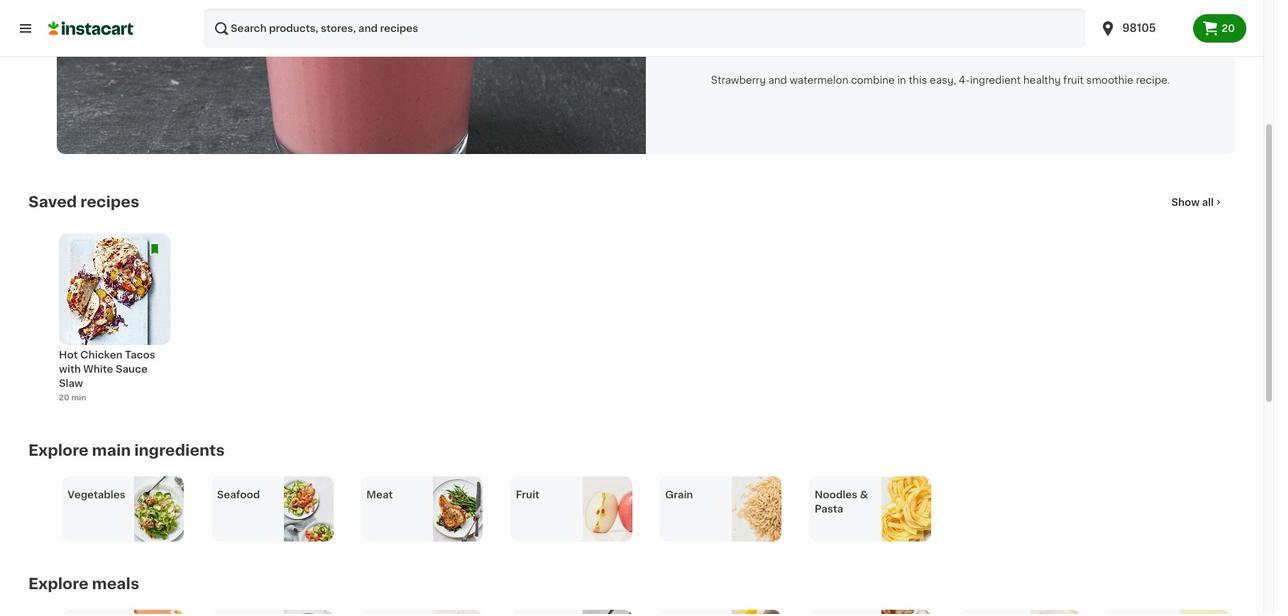 Task type: locate. For each thing, give the bounding box(es) containing it.
min inside recipe card group
[[71, 393, 86, 401]]

explore meals
[[28, 576, 139, 591]]

meat link
[[361, 476, 483, 541]]

min for 5 min
[[937, 46, 952, 54]]

explore for explore main ingredients
[[28, 443, 89, 458]]

explore
[[28, 443, 89, 458], [28, 576, 89, 591]]

ingredients
[[134, 443, 225, 458]]

20 inside button
[[1222, 23, 1235, 33]]

recipe card group
[[59, 233, 170, 408]]

fruit
[[1064, 75, 1084, 85]]

show
[[1172, 197, 1200, 207]]

in
[[898, 75, 906, 85]]

watermelon
[[790, 75, 849, 85]]

hot
[[59, 350, 78, 360]]

&
[[860, 490, 868, 499]]

sauce
[[116, 364, 148, 374]]

1 horizontal spatial 20
[[1222, 23, 1235, 33]]

1 vertical spatial min
[[71, 393, 86, 401]]

slaw
[[59, 378, 83, 388]]

0 horizontal spatial min
[[71, 393, 86, 401]]

98105
[[1123, 23, 1156, 33]]

grain
[[665, 490, 693, 499]]

explore for explore meals
[[28, 576, 89, 591]]

20 button
[[1194, 14, 1247, 43]]

easy,
[[930, 75, 957, 85]]

None search field
[[204, 9, 1086, 48]]

saved recipes
[[28, 194, 139, 209]]

min for 20 min
[[71, 393, 86, 401]]

1 horizontal spatial min
[[937, 46, 952, 54]]

min inside the item carousel region
[[937, 46, 952, 54]]

1 vertical spatial explore
[[28, 576, 89, 591]]

min right 5
[[937, 46, 952, 54]]

1 vertical spatial 20
[[59, 393, 69, 401]]

min down slaw
[[71, 393, 86, 401]]

noodles
[[815, 490, 858, 499]]

noodles & pasta
[[815, 490, 868, 514]]

0 vertical spatial 20
[[1222, 23, 1235, 33]]

98105 button
[[1100, 9, 1185, 48]]

combine
[[851, 75, 895, 85]]

20
[[1222, 23, 1235, 33], [59, 393, 69, 401]]

20 inside recipe card group
[[59, 393, 69, 401]]

0 horizontal spatial 20
[[59, 393, 69, 401]]

min
[[937, 46, 952, 54], [71, 393, 86, 401]]

1 explore from the top
[[28, 443, 89, 458]]

healthy
[[1024, 75, 1061, 85]]

explore left main
[[28, 443, 89, 458]]

5 min
[[930, 46, 952, 54]]

0 vertical spatial explore
[[28, 443, 89, 458]]

with
[[59, 364, 81, 374]]

0 vertical spatial min
[[937, 46, 952, 54]]

seafood
[[217, 490, 260, 499]]

show all link
[[1172, 195, 1224, 209]]

20 for 20 min
[[59, 393, 69, 401]]

4-
[[959, 75, 970, 85]]

2 explore from the top
[[28, 576, 89, 591]]

5
[[930, 46, 935, 54]]

explore left meals
[[28, 576, 89, 591]]

recipe.
[[1136, 75, 1170, 85]]

noodles & pasta link
[[809, 476, 931, 541]]



Task type: describe. For each thing, give the bounding box(es) containing it.
strawberry and watermelon combine in this easy, 4-ingredient healthy fruit smoothie recipe.
[[711, 75, 1170, 85]]

fruit link
[[510, 476, 632, 541]]

Search field
[[204, 9, 1086, 48]]

meat
[[367, 490, 393, 499]]

white
[[83, 364, 113, 374]]

item carousel region
[[28, 0, 1255, 154]]

all
[[1202, 197, 1214, 207]]

smoothie
[[1087, 75, 1134, 85]]

tacos
[[125, 350, 155, 360]]

strawberry
[[711, 75, 766, 85]]

this
[[909, 75, 927, 85]]

and
[[769, 75, 787, 85]]

recipes
[[80, 194, 139, 209]]

hot chicken tacos with white sauce slaw
[[59, 350, 155, 388]]

ingredient
[[970, 75, 1021, 85]]

meals
[[92, 576, 139, 591]]

saved
[[28, 194, 77, 209]]

main
[[92, 443, 131, 458]]

saved recipes link
[[28, 193, 139, 211]]

explore main ingredients
[[28, 443, 225, 458]]

chicken
[[80, 350, 123, 360]]

pasta
[[815, 504, 844, 514]]

show all
[[1172, 197, 1214, 207]]

20 min
[[59, 393, 86, 401]]

vegetables
[[68, 490, 125, 499]]

instacart logo image
[[48, 20, 133, 37]]

vegetables link
[[62, 476, 184, 541]]

fruit
[[516, 490, 540, 499]]

grain link
[[660, 476, 782, 541]]

98105 button
[[1091, 9, 1194, 48]]

20 for 20
[[1222, 23, 1235, 33]]

seafood link
[[211, 476, 334, 541]]



Task type: vqa. For each thing, say whether or not it's contained in the screenshot.
THE BY
no



